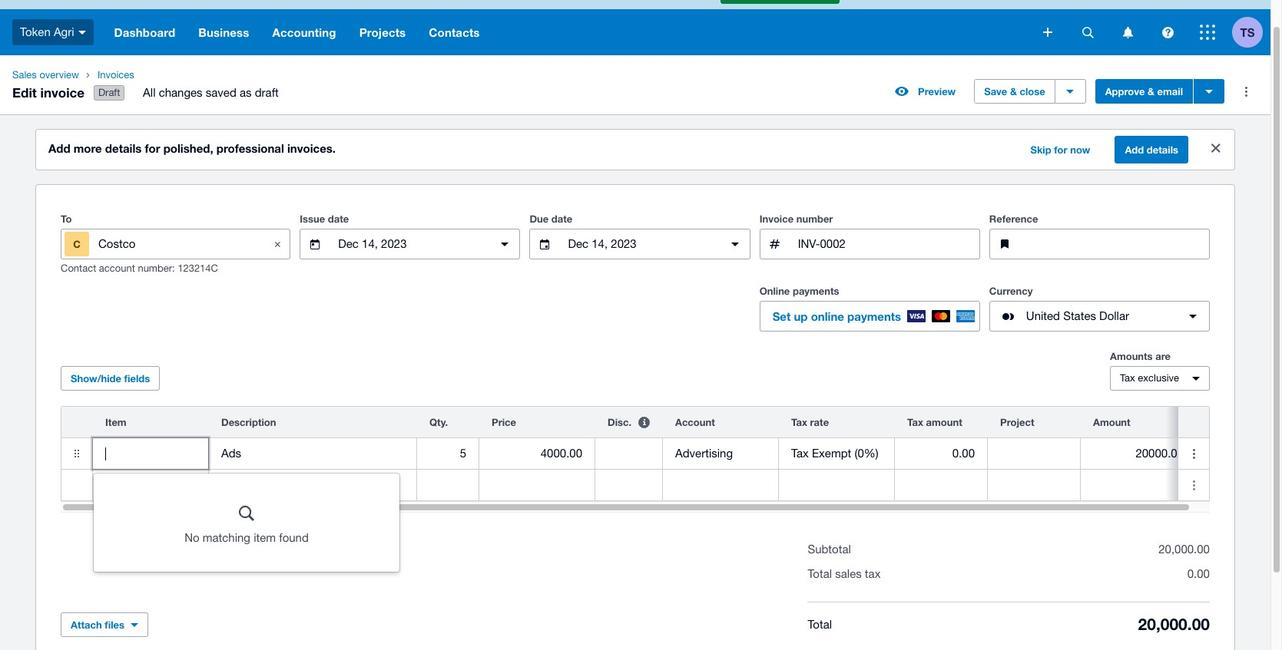 Task type: describe. For each thing, give the bounding box(es) containing it.
polished,
[[163, 141, 213, 155]]

ts
[[1240, 25, 1255, 39]]

0 horizontal spatial for
[[145, 141, 160, 155]]

skip for now button
[[1021, 138, 1100, 162]]

to
[[61, 213, 72, 225]]

as
[[240, 86, 252, 99]]

amount
[[926, 417, 962, 429]]

show/hide
[[71, 373, 121, 385]]

0 vertical spatial payments
[[793, 285, 839, 297]]

date for issue date
[[328, 213, 349, 225]]

description
[[221, 417, 276, 429]]

more line item options image
[[1179, 470, 1209, 501]]

set up online payments button
[[760, 301, 980, 332]]

currency
[[989, 285, 1033, 297]]

invoices
[[97, 69, 134, 81]]

contact
[[61, 263, 96, 274]]

svg image inside token agri popup button
[[78, 31, 86, 34]]

total sales tax
[[808, 568, 881, 581]]

c
[[73, 238, 81, 251]]

attach files button
[[61, 613, 148, 638]]

price field for quantity field for description text field
[[479, 471, 595, 500]]

token agri
[[20, 25, 74, 38]]

rate
[[810, 417, 829, 429]]

ts button
[[1232, 9, 1271, 55]]

item
[[105, 417, 127, 429]]

issue
[[300, 213, 325, 225]]

preview button
[[886, 79, 965, 104]]

no
[[184, 532, 199, 545]]

more information on discount image
[[628, 407, 659, 438]]

due date
[[530, 213, 573, 225]]

issue date
[[300, 213, 349, 225]]

total for total sales tax
[[808, 568, 832, 581]]

invoices link
[[91, 68, 291, 83]]

files
[[105, 619, 124, 632]]

inventory item text field for ads text field
[[93, 440, 208, 469]]

sales
[[835, 568, 862, 581]]

approve & email button
[[1095, 79, 1193, 104]]

none field account
[[663, 439, 778, 470]]

inventory item text field for description text field
[[93, 471, 208, 500]]

qty.
[[429, 417, 448, 429]]

matching
[[203, 532, 250, 545]]

tax amount
[[907, 417, 962, 429]]

price
[[492, 417, 516, 429]]

no matching item found
[[184, 532, 309, 545]]

Reference text field
[[1026, 230, 1209, 259]]

none field tax rate
[[779, 439, 894, 470]]

business button
[[187, 9, 261, 55]]

found
[[279, 532, 309, 545]]

more line item options element
[[1179, 407, 1209, 438]]

more date options image for issue date
[[490, 229, 520, 260]]

united states dollar button
[[989, 301, 1210, 332]]

reference
[[989, 213, 1038, 225]]

123214c
[[178, 263, 218, 274]]

more date options image for due date
[[720, 229, 750, 260]]

sales overview
[[12, 69, 79, 81]]

email
[[1157, 85, 1183, 98]]

skip for now
[[1031, 144, 1091, 156]]

dashboard link
[[103, 9, 187, 55]]

saved
[[206, 86, 236, 99]]

up
[[794, 310, 808, 324]]

close image
[[1201, 133, 1232, 164]]

accounting button
[[261, 9, 348, 55]]

close image
[[262, 229, 293, 260]]

Description text field
[[209, 440, 416, 469]]

amounts
[[1110, 350, 1153, 363]]

all
[[143, 86, 156, 99]]

banner containing ts
[[0, 0, 1271, 55]]

drag and drop line image
[[61, 439, 92, 470]]

close
[[1020, 85, 1045, 98]]

sales overview link
[[6, 68, 85, 83]]

dollar
[[1099, 310, 1129, 323]]

number
[[797, 213, 833, 225]]

are
[[1156, 350, 1171, 363]]

no matching item found group
[[94, 474, 400, 572]]

add details button
[[1115, 136, 1189, 164]]

token agri button
[[0, 9, 103, 55]]

Discount field
[[595, 440, 662, 469]]

attach
[[71, 619, 102, 632]]

more invoice options image
[[1231, 76, 1262, 107]]

tax exclusive
[[1120, 373, 1179, 384]]

approve
[[1105, 85, 1145, 98]]

invoice
[[760, 213, 794, 225]]

more
[[74, 141, 102, 155]]

contact account number: 123214c
[[61, 263, 218, 274]]

sales
[[12, 69, 37, 81]]

save & close button
[[974, 79, 1055, 104]]

contacts button
[[417, 9, 491, 55]]

invoice line item list element
[[61, 407, 1228, 502]]

amount field for more line item options icon on the right of page
[[1081, 471, 1196, 500]]



Task type: vqa. For each thing, say whether or not it's contained in the screenshot.
DEFAULT within the Statement DEFAULT
no



Task type: locate. For each thing, give the bounding box(es) containing it.
save
[[984, 85, 1007, 98]]

online
[[760, 285, 790, 297]]

tax for tax amount
[[907, 417, 923, 429]]

&
[[1010, 85, 1017, 98], [1148, 85, 1155, 98]]

add inside button
[[1125, 144, 1144, 156]]

subtotal
[[808, 543, 851, 556]]

edit
[[12, 84, 37, 100]]

overview
[[39, 69, 79, 81]]

0 horizontal spatial &
[[1010, 85, 1017, 98]]

tax left the amount at the right bottom of the page
[[907, 417, 923, 429]]

more date options image
[[490, 229, 520, 260], [720, 229, 750, 260]]

amount field for more line item options image
[[1081, 440, 1196, 469]]

tax for tax exclusive
[[1120, 373, 1135, 384]]

tax inside "popup button"
[[1120, 373, 1135, 384]]

preview
[[918, 85, 956, 98]]

details inside button
[[1147, 144, 1179, 156]]

invoice
[[40, 84, 85, 100]]

total down 'total sales tax'
[[808, 618, 832, 631]]

business
[[198, 25, 249, 39]]

united states dollar
[[1026, 310, 1129, 323]]

0 vertical spatial price field
[[479, 440, 595, 469]]

1 quantity field from the top
[[417, 440, 479, 469]]

date
[[328, 213, 349, 225], [552, 213, 573, 225]]

date right due
[[552, 213, 573, 225]]

attach files
[[71, 619, 124, 632]]

contacts
[[429, 25, 480, 39]]

None field
[[93, 439, 208, 470], [663, 439, 778, 470], [779, 439, 894, 470], [988, 439, 1080, 470], [93, 470, 208, 501], [93, 439, 208, 470], [93, 470, 208, 501]]

Tax rate text field
[[779, 440, 894, 469]]

inventory item text field down item
[[93, 440, 208, 469]]

tax left rate
[[791, 417, 807, 429]]

price field for quantity field corresponding to ads text field
[[479, 440, 595, 469]]

amount field down more line item options image
[[1081, 471, 1196, 500]]

payments up online
[[793, 285, 839, 297]]

0 vertical spatial total
[[808, 568, 832, 581]]

tax
[[865, 568, 881, 581]]

changes
[[159, 86, 203, 99]]

details right the more
[[105, 141, 142, 155]]

0 horizontal spatial details
[[105, 141, 142, 155]]

1 horizontal spatial details
[[1147, 144, 1179, 156]]

Inventory item text field
[[93, 440, 208, 469], [93, 471, 208, 500]]

set up online payments
[[773, 310, 901, 324]]

1 horizontal spatial &
[[1148, 85, 1155, 98]]

1 vertical spatial price field
[[479, 471, 595, 500]]

1 vertical spatial quantity field
[[417, 471, 479, 500]]

0 horizontal spatial svg image
[[78, 31, 86, 34]]

Issue date text field
[[337, 230, 484, 259]]

2 horizontal spatial svg image
[[1162, 27, 1174, 38]]

project
[[1000, 417, 1035, 429]]

1 horizontal spatial more date options image
[[720, 229, 750, 260]]

quantity field for ads text field
[[417, 440, 479, 469]]

inventory item text field up no
[[93, 471, 208, 500]]

professional
[[217, 141, 284, 155]]

date for due date
[[552, 213, 573, 225]]

1 amount field from the top
[[1081, 440, 1196, 469]]

payments inside popup button
[[848, 310, 901, 324]]

0 horizontal spatial tax
[[791, 417, 807, 429]]

0 vertical spatial 0.00
[[953, 447, 975, 460]]

total down subtotal
[[808, 568, 832, 581]]

accounting
[[272, 25, 336, 39]]

fields
[[124, 373, 150, 385]]

skip
[[1031, 144, 1052, 156]]

add for add details
[[1125, 144, 1144, 156]]

tax rate
[[791, 417, 829, 429]]

svg image
[[1200, 25, 1215, 40], [1123, 27, 1133, 38], [78, 31, 86, 34]]

account
[[99, 263, 135, 274]]

1 horizontal spatial date
[[552, 213, 573, 225]]

2 date from the left
[[552, 213, 573, 225]]

approve & email
[[1105, 85, 1183, 98]]

quantity field for description text field
[[417, 471, 479, 500]]

1 price field from the top
[[479, 440, 595, 469]]

due
[[530, 213, 549, 225]]

save & close
[[984, 85, 1045, 98]]

show/hide fields
[[71, 373, 150, 385]]

2 inventory item text field from the top
[[93, 471, 208, 500]]

add for add more details for polished, professional invoices.
[[48, 141, 70, 155]]

& left email
[[1148, 85, 1155, 98]]

amount
[[1093, 417, 1131, 429]]

payments right online
[[848, 310, 901, 324]]

show/hide fields button
[[61, 367, 160, 391]]

details left close image
[[1147, 144, 1179, 156]]

exclusive
[[1138, 373, 1179, 384]]

2 price field from the top
[[479, 471, 595, 500]]

1 date from the left
[[328, 213, 349, 225]]

for left polished,
[[145, 141, 160, 155]]

online
[[811, 310, 844, 324]]

invoices.
[[287, 141, 336, 155]]

0 horizontal spatial add
[[48, 141, 70, 155]]

1 horizontal spatial for
[[1054, 144, 1068, 156]]

draft
[[98, 87, 120, 98]]

svg image
[[1082, 27, 1094, 38], [1162, 27, 1174, 38], [1043, 28, 1053, 37]]

item
[[254, 532, 276, 545]]

number:
[[138, 263, 175, 274]]

token
[[20, 25, 51, 38]]

dashboard
[[114, 25, 175, 39]]

none field the project-autocompleter
[[988, 439, 1080, 470]]

1 horizontal spatial tax
[[907, 417, 923, 429]]

svg image left the ts
[[1200, 25, 1215, 40]]

tax for tax rate
[[791, 417, 807, 429]]

disc.
[[608, 417, 632, 429]]

1 total from the top
[[808, 568, 832, 581]]

20,000.00
[[1159, 543, 1210, 556], [1138, 615, 1210, 635]]

Invoice number text field
[[796, 230, 979, 259]]

account
[[675, 417, 715, 429]]

1 vertical spatial total
[[808, 618, 832, 631]]

2 amount field from the top
[[1081, 471, 1196, 500]]

1 horizontal spatial add
[[1125, 144, 1144, 156]]

total
[[808, 568, 832, 581], [808, 618, 832, 631]]

amounts are
[[1110, 350, 1171, 363]]

for inside button
[[1054, 144, 1068, 156]]

0 vertical spatial inventory item text field
[[93, 440, 208, 469]]

svg image right agri
[[78, 31, 86, 34]]

tax exclusive button
[[1110, 367, 1210, 391]]

for
[[145, 141, 160, 155], [1054, 144, 1068, 156]]

0 horizontal spatial 0.00
[[953, 447, 975, 460]]

online payments
[[760, 285, 839, 297]]

2 quantity field from the top
[[417, 471, 479, 500]]

Quantity field
[[417, 440, 479, 469], [417, 471, 479, 500]]

1 vertical spatial 20,000.00
[[1138, 615, 1210, 635]]

2 total from the top
[[808, 618, 832, 631]]

1 inventory item text field from the top
[[93, 440, 208, 469]]

agri
[[54, 25, 74, 38]]

details
[[105, 141, 142, 155], [1147, 144, 1179, 156]]

1 vertical spatial amount field
[[1081, 471, 1196, 500]]

1 horizontal spatial svg image
[[1082, 27, 1094, 38]]

add right now
[[1125, 144, 1144, 156]]

Price field
[[479, 440, 595, 469], [479, 471, 595, 500]]

1 vertical spatial inventory item text field
[[93, 471, 208, 500]]

& for close
[[1010, 85, 1017, 98]]

svg image up approve
[[1123, 27, 1133, 38]]

0 horizontal spatial payments
[[793, 285, 839, 297]]

Account text field
[[663, 440, 778, 469]]

for left now
[[1054, 144, 1068, 156]]

1 horizontal spatial 0.00
[[1188, 568, 1210, 581]]

now
[[1070, 144, 1091, 156]]

0.00 inside invoice line item list element
[[953, 447, 975, 460]]

all changes saved as draft
[[143, 86, 279, 99]]

1 horizontal spatial payments
[[848, 310, 901, 324]]

tax down amounts
[[1120, 373, 1135, 384]]

payments
[[793, 285, 839, 297], [848, 310, 901, 324]]

& for email
[[1148, 85, 1155, 98]]

Amount field
[[1081, 440, 1196, 469], [1081, 471, 1196, 500]]

draft
[[255, 86, 279, 99]]

2 horizontal spatial tax
[[1120, 373, 1135, 384]]

1 vertical spatial 0.00
[[1188, 568, 1210, 581]]

Due date text field
[[567, 230, 713, 259]]

2 more date options image from the left
[[720, 229, 750, 260]]

0 vertical spatial 20,000.00
[[1159, 543, 1210, 556]]

0 vertical spatial quantity field
[[417, 440, 479, 469]]

1 & from the left
[[1010, 85, 1017, 98]]

more line item options image
[[1179, 439, 1209, 470]]

add left the more
[[48, 141, 70, 155]]

2 horizontal spatial svg image
[[1200, 25, 1215, 40]]

invoice number element
[[760, 229, 980, 260]]

1 more date options image from the left
[[490, 229, 520, 260]]

united
[[1026, 310, 1060, 323]]

project-autocompleter text field
[[988, 440, 1080, 469]]

1 vertical spatial payments
[[848, 310, 901, 324]]

tax
[[1120, 373, 1135, 384], [791, 417, 807, 429], [907, 417, 923, 429]]

2 & from the left
[[1148, 85, 1155, 98]]

Description text field
[[209, 471, 416, 500]]

add details
[[1125, 144, 1179, 156]]

& right "save"
[[1010, 85, 1017, 98]]

states
[[1063, 310, 1096, 323]]

costco
[[98, 237, 135, 250]]

amount field down amount
[[1081, 440, 1196, 469]]

0 horizontal spatial more date options image
[[490, 229, 520, 260]]

total for total
[[808, 618, 832, 631]]

banner
[[0, 0, 1271, 55]]

0.00
[[953, 447, 975, 460], [1188, 568, 1210, 581]]

invoice number
[[760, 213, 833, 225]]

projects button
[[348, 9, 417, 55]]

0 vertical spatial amount field
[[1081, 440, 1196, 469]]

date right the "issue"
[[328, 213, 349, 225]]

0 horizontal spatial svg image
[[1043, 28, 1053, 37]]

0 horizontal spatial date
[[328, 213, 349, 225]]

add more details for polished, professional invoices. status
[[36, 130, 1235, 170]]

1 horizontal spatial svg image
[[1123, 27, 1133, 38]]

add more details for polished, professional invoices.
[[48, 141, 336, 155]]



